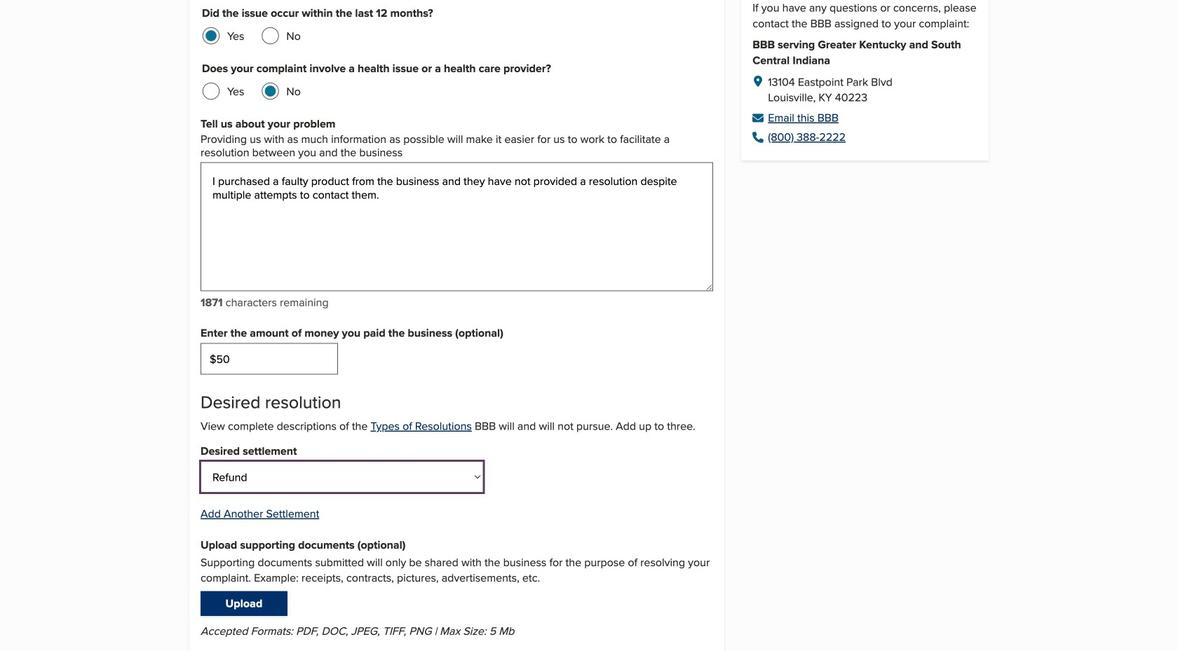 Task type: describe. For each thing, give the bounding box(es) containing it.
Details such as these are useful:
 •	Date of the transaction
 •	The amount of money you paid the business
 •	What the business committed to provide you
 •	What the nature of the dispute is
 •	Whether or not the business has tried to resolve the problem
 •	Account/order/tracking number
 •	If the issue involves advertising, when and where the ad was seen or heard text field
[[201, 163, 714, 292]]



Task type: locate. For each thing, give the bounding box(es) containing it.
None text field
[[201, 343, 338, 375]]



Task type: vqa. For each thing, say whether or not it's contained in the screenshot.
Details such as these are useful:
 •	Date of the transaction
 •	The amount of money you paid the business
 •	What the business committed to provide you
 •	What the nature of the dispute is
 •	Whether or not the business has tried to resolve the problem
 •	Account/order/tracking number
 •	If the issue involves advertising, when and where the ad was seen or heard text field
yes



